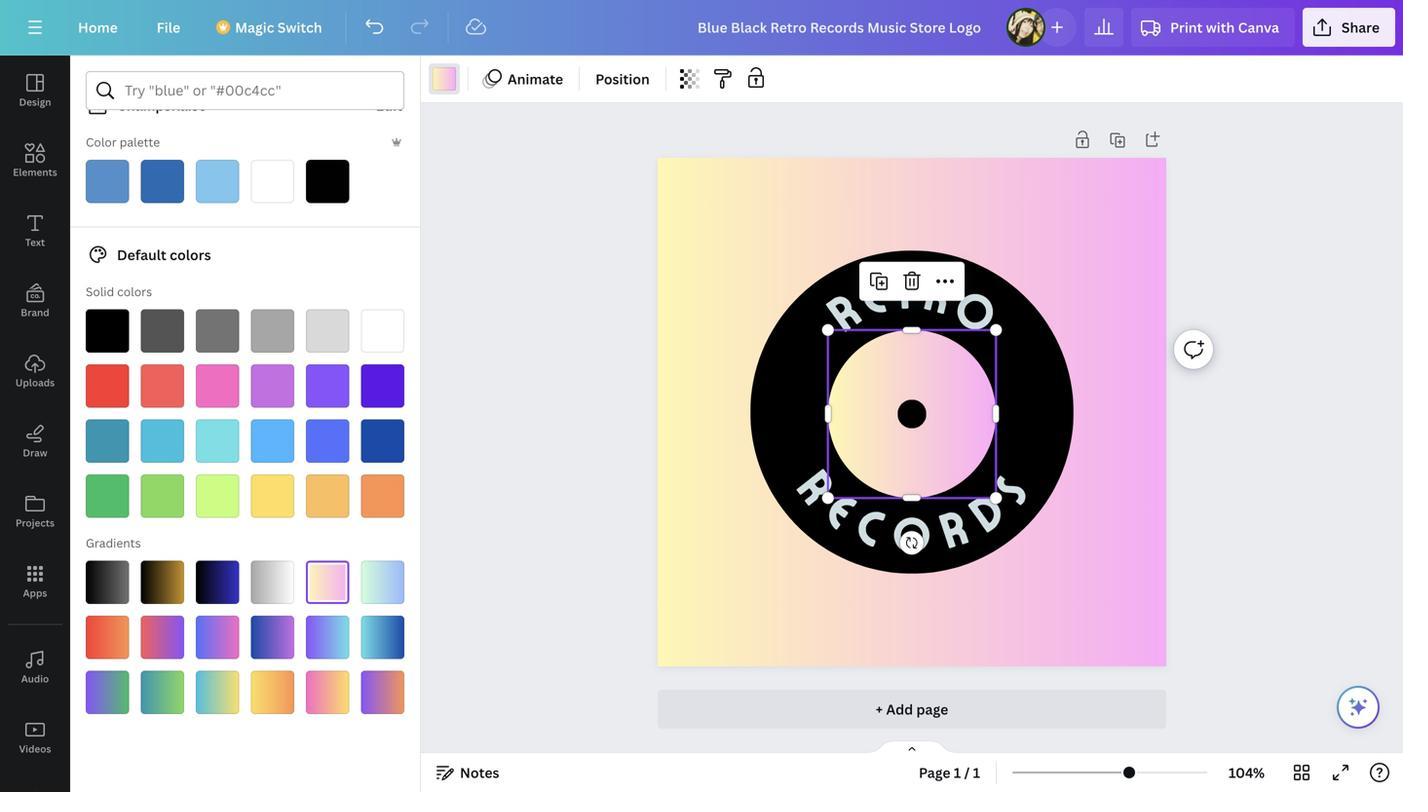 Task type: vqa. For each thing, say whether or not it's contained in the screenshot.
Aqua blue #0cc0df image
yes



Task type: locate. For each thing, give the bounding box(es) containing it.
text
[[25, 236, 45, 249]]

lime #c1ff72 image
[[196, 475, 239, 518], [196, 475, 239, 518]]

1 vertical spatial linear gradient 90°: #fff7ad, #ffa9f9 image
[[306, 561, 349, 604]]

0 horizontal spatial linear gradient 90°: #fff7ad, #ffa9f9 image
[[306, 561, 349, 604]]

linear gradient 90°: #a6a6a6, #ffffff image
[[251, 561, 294, 604]]

linear gradient 90°: #ff5757, #8c52ff image
[[141, 616, 184, 659]]

#010101 image
[[306, 160, 349, 203], [306, 160, 349, 203]]

o
[[944, 275, 1009, 345], [892, 503, 932, 563]]

linear gradient 90°: #000000, #737373 image
[[86, 561, 129, 604], [86, 561, 129, 604]]

linear gradient 90°: #ffde59, #ff914d image
[[251, 671, 294, 714]]

violet #5e17eb image
[[361, 364, 404, 408]]

peach #ffbd59 image
[[306, 475, 349, 518]]

1 horizontal spatial 1
[[973, 763, 980, 782]]

#75c6ef image
[[196, 160, 239, 203], [196, 160, 239, 203]]

white #ffffff image
[[361, 309, 404, 353], [361, 309, 404, 353]]

aqua blue #0cc0df image
[[141, 419, 184, 463], [141, 419, 184, 463]]

+
[[876, 700, 883, 719]]

dark gray #545454 image
[[141, 309, 184, 353], [141, 309, 184, 353]]

print
[[1170, 18, 1203, 37]]

brand
[[21, 306, 49, 319]]

linear gradient 90°: #8c52ff, #5ce1e6 image
[[306, 616, 349, 659]]

show pages image
[[865, 740, 959, 755]]

turquoise blue #5ce1e6 image
[[196, 419, 239, 463]]

1
[[954, 763, 961, 782], [973, 763, 980, 782]]

text button
[[0, 196, 70, 266]]

linear gradient 90°: #fff7ad, #ffa9f9 image
[[433, 67, 456, 91], [306, 561, 349, 604]]

r
[[815, 279, 870, 342], [787, 458, 849, 514], [932, 495, 974, 559]]

position
[[595, 70, 650, 88]]

colors right solid
[[117, 284, 152, 300]]

1 horizontal spatial o
[[944, 275, 1009, 345]]

magic switch button
[[204, 8, 338, 47]]

0 horizontal spatial colors
[[117, 284, 152, 300]]

0 horizontal spatial 1
[[954, 763, 961, 782]]

linear gradient 90°: #8c52ff, #00bf63 image
[[86, 671, 129, 714]]

linear gradient 90°: #fff7ad, #ffa9f9 image up linear gradient 90°: #8c52ff, #5ce1e6 icon
[[306, 561, 349, 604]]

main menu bar
[[0, 0, 1403, 56]]

light blue #38b6ff image
[[251, 419, 294, 463], [251, 419, 294, 463]]

color palette
[[86, 134, 160, 150]]

switch
[[277, 18, 322, 37]]

file button
[[141, 8, 196, 47]]

1 vertical spatial o
[[892, 503, 932, 563]]

magenta #cb6ce6 image
[[251, 364, 294, 408], [251, 364, 294, 408]]

print with canva
[[1170, 18, 1279, 37]]

1 right '/'
[[973, 763, 980, 782]]

coral red #ff5757 image
[[141, 364, 184, 408], [141, 364, 184, 408]]

draw button
[[0, 406, 70, 476]]

audio
[[21, 672, 49, 685]]

colors for solid colors
[[117, 284, 152, 300]]

page
[[916, 700, 948, 719]]

dark turquoise #0097b2 image
[[86, 419, 129, 463], [86, 419, 129, 463]]

1 vertical spatial linear gradient 90°: #fff7ad, #ffa9f9 image
[[306, 561, 349, 604]]

#166bb5 image
[[141, 160, 184, 203], [141, 160, 184, 203]]

1 vertical spatial colors
[[117, 284, 152, 300]]

linear gradient 90°: #000000, #3533cd image
[[196, 561, 239, 604]]

purple #8c52ff image
[[306, 364, 349, 408]]

/
[[964, 763, 970, 782]]

light gray #d9d9d9 image
[[306, 309, 349, 353]]

elements button
[[0, 126, 70, 196]]

yellow #ffde59 image
[[251, 475, 294, 518]]

Design title text field
[[682, 8, 999, 47]]

champsraise button
[[78, 94, 222, 117]]

gray #a6a6a6 image
[[251, 309, 294, 353]]

linear gradient 90°: #000000, #c89116 image
[[141, 561, 184, 604], [141, 561, 184, 604]]

linear gradient 90°: #fff7ad, #ffa9f9 image right edit button at top left
[[433, 67, 456, 91]]

colors
[[170, 246, 211, 264], [117, 284, 152, 300]]

linear gradient 90°: #cdffd8, #94b9ff image
[[361, 561, 404, 604], [361, 561, 404, 604]]

purple #8c52ff image
[[306, 364, 349, 408]]

green #00bf63 image
[[86, 475, 129, 518], [86, 475, 129, 518]]

linear gradient 90°: #5de0e6, #004aad image
[[361, 616, 404, 659], [361, 616, 404, 659]]

0 vertical spatial linear gradient 90°: #fff7ad, #ffa9f9 image
[[433, 67, 456, 91]]

+ add page
[[876, 700, 948, 719]]

linear gradient 90°: #fff7ad, #ffa9f9 image for linear gradient 90°: #fff7ad, #ffa9f9 image to the left
[[306, 561, 349, 604]]

#4890cd image
[[86, 160, 129, 203], [86, 160, 129, 203]]

linear gradient 90°: #8c52ff, #ff914d image
[[361, 671, 404, 714], [361, 671, 404, 714]]

colors right the default
[[170, 246, 211, 264]]

104% button
[[1215, 757, 1278, 788]]

palette
[[120, 134, 160, 150]]

0 vertical spatial colors
[[170, 246, 211, 264]]

1 horizontal spatial colors
[[170, 246, 211, 264]]

bright red #ff3131 image
[[86, 364, 129, 408], [86, 364, 129, 408]]

royal blue #5271ff image
[[306, 419, 349, 463]]

design
[[19, 95, 51, 109]]

linear gradient 90°: #fff7ad, #ffa9f9 image
[[433, 67, 456, 91], [306, 561, 349, 604]]

linear gradient 90°: #fff7ad, #ffa9f9 image up linear gradient 90°: #8c52ff, #5ce1e6 icon
[[306, 561, 349, 604]]

pink #ff66c4 image
[[196, 364, 239, 408]]

1 horizontal spatial linear gradient 90°: #fff7ad, #ffa9f9 image
[[433, 67, 456, 91]]

audio button
[[0, 632, 70, 702]]

black #000000 image
[[86, 309, 129, 353]]

s
[[982, 463, 1038, 514]]

linear gradient 90°: #ffde59, #ff914d image
[[251, 671, 294, 714]]

design button
[[0, 56, 70, 126]]

r for o
[[815, 279, 870, 342]]

royal blue #5271ff image
[[306, 419, 349, 463]]

orange #ff914d image
[[361, 475, 404, 518]]

canva
[[1238, 18, 1279, 37]]

#ffffff image
[[251, 160, 294, 203]]

gray #737373 image
[[196, 309, 239, 353]]

linear gradient 90°: #ff5757, #8c52ff image
[[141, 616, 184, 659]]

1 1 from the left
[[954, 763, 961, 782]]

black #000000 image
[[86, 309, 129, 353]]

gray #737373 image
[[196, 309, 239, 353]]

champsraise
[[117, 96, 206, 114]]

notes button
[[429, 757, 507, 788]]

linear gradient 90°: #0cc0df, #ffde59 image
[[196, 671, 239, 714]]

linear gradient 90°: #0097b2, #7ed957 image
[[141, 671, 184, 714]]

default colors
[[117, 246, 211, 264]]

1 left '/'
[[954, 763, 961, 782]]

0 horizontal spatial o
[[892, 503, 932, 563]]

peach #ffbd59 image
[[306, 475, 349, 518]]

share button
[[1303, 8, 1395, 47]]

0 vertical spatial linear gradient 90°: #fff7ad, #ffa9f9 image
[[433, 67, 456, 91]]

2 1 from the left
[[973, 763, 980, 782]]

linear gradient 90°: #fff7ad, #ffa9f9 image right edit button at top left
[[433, 67, 456, 91]]



Task type: describe. For each thing, give the bounding box(es) containing it.
turquoise blue #5ce1e6 image
[[196, 419, 239, 463]]

cobalt blue #004aad image
[[361, 419, 404, 463]]

linear gradient 90°: #000000, #3533cd image
[[196, 561, 239, 604]]

uploads
[[15, 376, 55, 389]]

gradients
[[86, 535, 141, 551]]

0 vertical spatial o
[[944, 275, 1009, 345]]

default
[[117, 246, 166, 264]]

grass green #7ed957 image
[[141, 475, 184, 518]]

linear gradient 90°: #5170ff, #ff66c4 image
[[196, 616, 239, 659]]

color
[[86, 134, 117, 150]]

add
[[886, 700, 913, 719]]

draw
[[23, 446, 47, 459]]

notes
[[460, 763, 499, 782]]

magic
[[235, 18, 274, 37]]

projects
[[16, 516, 55, 530]]

+ add page button
[[658, 690, 1166, 729]]

linear gradient 90°: #ff3131, #ff914d image
[[86, 616, 129, 659]]

videos button
[[0, 702, 70, 773]]

linear gradient 90°: #8c52ff, #5ce1e6 image
[[306, 616, 349, 659]]

d
[[957, 478, 1015, 543]]

orange #ff914d image
[[361, 475, 404, 518]]

print with canva button
[[1131, 8, 1295, 47]]

with
[[1206, 18, 1235, 37]]

cobalt blue #004aad image
[[361, 419, 404, 463]]

page
[[919, 763, 950, 782]]

home link
[[62, 8, 133, 47]]

grass green #7ed957 image
[[141, 475, 184, 518]]

linear gradient 90°: #fff7ad, #ffa9f9 image for rightmost linear gradient 90°: #fff7ad, #ffa9f9 image
[[433, 67, 456, 91]]

violet #5e17eb image
[[361, 364, 404, 408]]

Try "blue" or "#00c4cc" search field
[[125, 72, 392, 109]]

linear gradient 90°: #a6a6a6, #ffffff image
[[251, 561, 294, 604]]

animate
[[508, 70, 563, 88]]

pink #ff66c4 image
[[196, 364, 239, 408]]

home
[[78, 18, 118, 37]]

share
[[1342, 18, 1380, 37]]

edit
[[376, 96, 402, 114]]

c o r
[[849, 493, 974, 563]]

r inside the c o r
[[932, 495, 974, 559]]

page 1 / 1
[[919, 763, 980, 782]]

#ffffff image
[[251, 160, 294, 203]]

magic switch
[[235, 18, 322, 37]]

edit button
[[374, 86, 404, 125]]

colors for default colors
[[170, 246, 211, 264]]

o inside the c o r
[[892, 503, 932, 563]]

linear gradient 90°: #ff66c4, #ffde59 image
[[306, 671, 349, 714]]

c
[[849, 493, 894, 557]]

elements
[[13, 166, 57, 179]]

0 horizontal spatial linear gradient 90°: #fff7ad, #ffa9f9 image
[[306, 561, 349, 604]]

side panel tab list
[[0, 56, 70, 792]]

e
[[816, 479, 868, 539]]

1 horizontal spatial linear gradient 90°: #fff7ad, #ffa9f9 image
[[433, 67, 456, 91]]

linear gradient 90°: #0cc0df, #ffde59 image
[[196, 671, 239, 714]]

solid
[[86, 284, 114, 300]]

linear gradient 90°: #ff66c4, #ffde59 image
[[306, 671, 349, 714]]

linear gradient 90°: #0097b2, #7ed957 image
[[141, 671, 184, 714]]

projects button
[[0, 476, 70, 547]]

linear gradient 90°: #004aad, #cb6ce6 image
[[251, 616, 294, 659]]

animate button
[[476, 63, 571, 95]]

canva assistant image
[[1347, 696, 1370, 719]]

solid colors
[[86, 284, 152, 300]]

position button
[[588, 63, 657, 95]]

yellow #ffde59 image
[[251, 475, 294, 518]]

apps
[[23, 587, 47, 600]]

linear gradient 90°: #5170ff, #ff66c4 image
[[196, 616, 239, 659]]

apps button
[[0, 547, 70, 617]]

r for e
[[787, 458, 849, 514]]

linear gradient 90°: #8c52ff, #00bf63 image
[[86, 671, 129, 714]]

brand button
[[0, 266, 70, 336]]

linear gradient 90°: #ff3131, #ff914d image
[[86, 616, 129, 659]]

uploads button
[[0, 336, 70, 406]]

videos
[[19, 742, 51, 756]]

file
[[157, 18, 180, 37]]

104%
[[1229, 763, 1265, 782]]

gray #a6a6a6 image
[[251, 309, 294, 353]]

light gray #d9d9d9 image
[[306, 309, 349, 353]]

linear gradient 90°: #004aad, #cb6ce6 image
[[251, 616, 294, 659]]



